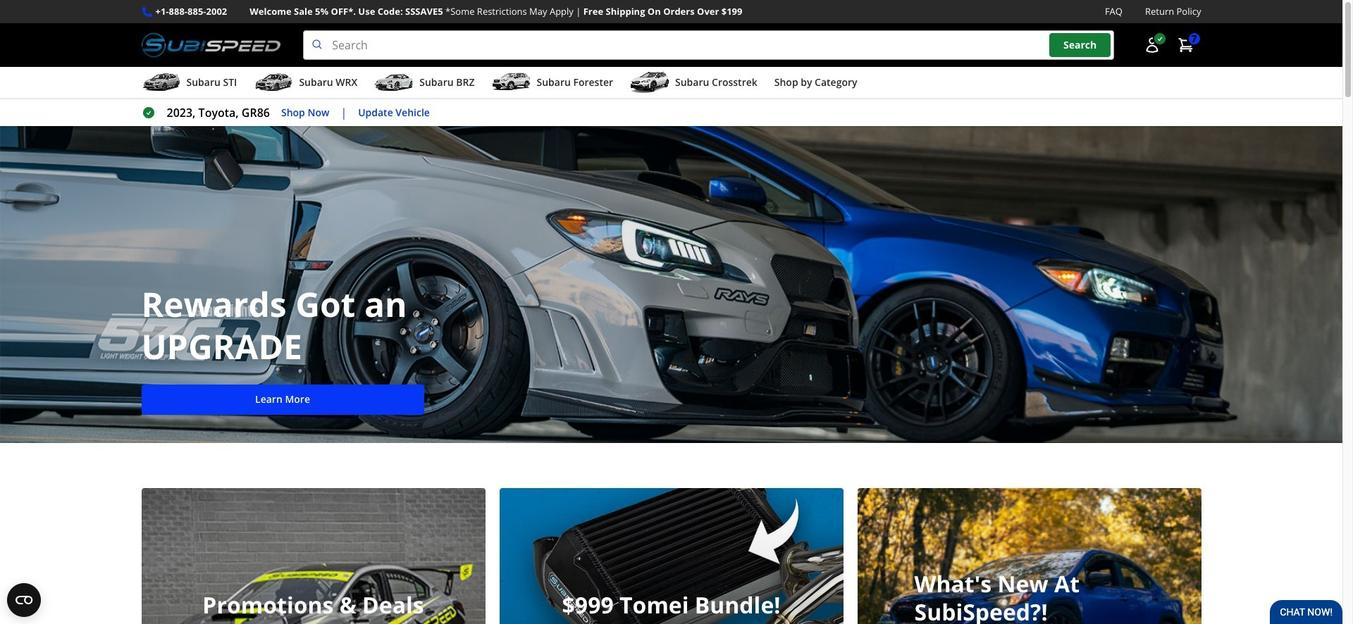 Task type: locate. For each thing, give the bounding box(es) containing it.
rewards program image
[[0, 126, 1343, 444]]

coilovers image
[[500, 489, 844, 625]]

a subaru wrx thumbnail image image
[[254, 72, 294, 93]]

subispeed logo image
[[141, 30, 281, 60]]

a subaru forester thumbnail image image
[[492, 72, 531, 93]]



Task type: vqa. For each thing, say whether or not it's contained in the screenshot.
2PKRP at the top left of the page
no



Task type: describe. For each thing, give the bounding box(es) containing it.
a subaru crosstrek thumbnail image image
[[630, 72, 670, 93]]

button image
[[1144, 37, 1161, 54]]

deals image
[[141, 489, 485, 625]]

a subaru sti thumbnail image image
[[141, 72, 181, 93]]

search input field
[[303, 30, 1114, 60]]

earn rewards image
[[858, 489, 1202, 625]]

a subaru brz thumbnail image image
[[375, 72, 414, 93]]

open widget image
[[7, 584, 41, 618]]



